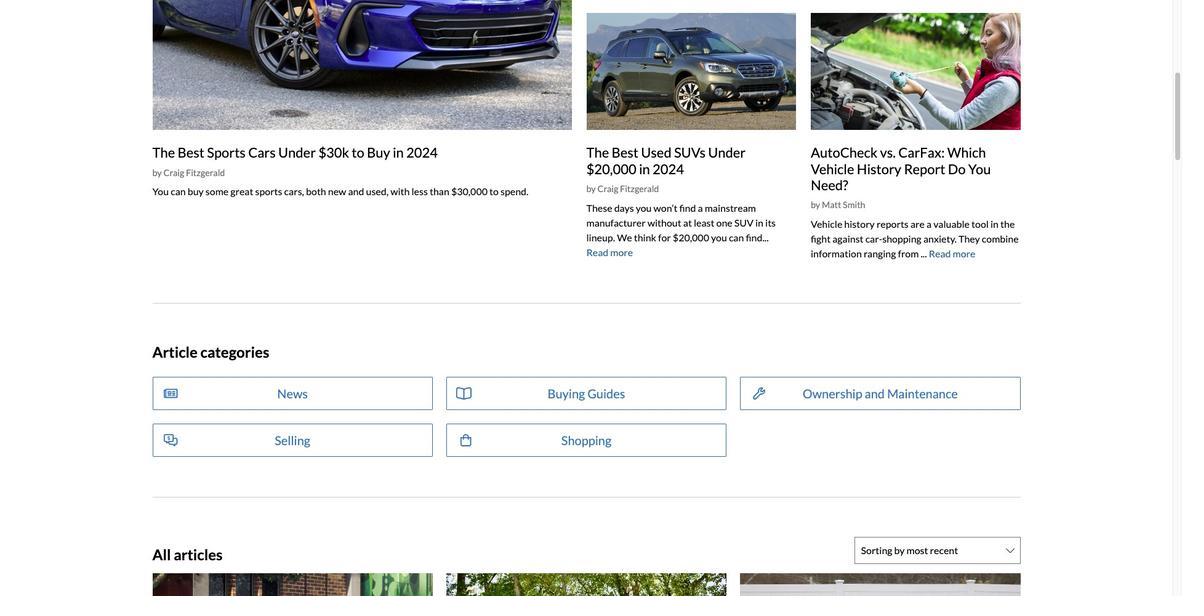 Task type: locate. For each thing, give the bounding box(es) containing it.
shopping
[[883, 233, 922, 245]]

under right suvs
[[709, 144, 746, 161]]

by matt smith
[[811, 200, 866, 210]]

0 vertical spatial craig
[[164, 167, 184, 178]]

reports
[[877, 218, 909, 230]]

read inside the these days you won't find a mainstream manufacturer without at least one suv in its lineup. we think for $20,000 you can find... read more
[[587, 246, 609, 258]]

the inside the best used suvs under $20,000 in 2024
[[587, 144, 609, 161]]

0 horizontal spatial read
[[587, 246, 609, 258]]

under
[[278, 144, 316, 161], [709, 144, 746, 161]]

to
[[352, 144, 365, 161], [490, 186, 499, 197]]

fitzgerald up buy
[[186, 167, 225, 178]]

from
[[899, 248, 919, 259]]

2 horizontal spatial by
[[811, 200, 821, 210]]

a right are
[[927, 218, 932, 230]]

1 horizontal spatial and
[[865, 386, 885, 401]]

1 horizontal spatial read more link
[[929, 248, 976, 259]]

best left sports
[[178, 144, 205, 161]]

fitzgerald up days
[[620, 184, 659, 194]]

0 horizontal spatial to
[[352, 144, 365, 161]]

a inside the these days you won't find a mainstream manufacturer without at least one suv in its lineup. we think for $20,000 you can find... read more
[[698, 202, 703, 214]]

1 vertical spatial fitzgerald
[[620, 184, 659, 194]]

tool
[[972, 218, 989, 230]]

best for sports
[[178, 144, 205, 161]]

some
[[206, 186, 229, 197]]

1 horizontal spatial 2024
[[653, 161, 685, 177]]

can down suv
[[729, 231, 744, 243]]

1 best from the left
[[178, 144, 205, 161]]

2 vehicle from the top
[[811, 218, 843, 230]]

1 horizontal spatial by craig fitzgerald
[[587, 184, 659, 194]]

by
[[152, 167, 162, 178], [587, 184, 596, 194], [811, 200, 821, 210]]

without
[[648, 217, 682, 228]]

1 vertical spatial you
[[152, 186, 169, 197]]

more down they
[[953, 248, 976, 259]]

0 horizontal spatial read more link
[[587, 246, 633, 258]]

can
[[171, 186, 186, 197], [729, 231, 744, 243]]

the best family sedans of 2024 image
[[152, 573, 433, 596]]

0 horizontal spatial you
[[636, 202, 652, 214]]

0 horizontal spatial can
[[171, 186, 186, 197]]

by craig fitzgerald for used
[[587, 184, 659, 194]]

1 horizontal spatial $20,000
[[673, 231, 710, 243]]

vs.
[[881, 144, 896, 161]]

0 horizontal spatial by
[[152, 167, 162, 178]]

you inside autocheck vs. carfax: which vehicle history report do you need?
[[969, 161, 991, 177]]

2 best from the left
[[612, 144, 639, 161]]

valuable
[[934, 218, 970, 230]]

1 horizontal spatial fitzgerald
[[620, 184, 659, 194]]

1 vertical spatial craig
[[598, 184, 619, 194]]

you right do
[[969, 161, 991, 177]]

1 under from the left
[[278, 144, 316, 161]]

anxiety.
[[924, 233, 957, 245]]

least
[[694, 217, 715, 228]]

0 horizontal spatial under
[[278, 144, 316, 161]]

$20,000 inside the best used suvs under $20,000 in 2024
[[587, 161, 637, 177]]

craig for the best used suvs under $20,000 in 2024
[[598, 184, 619, 194]]

news
[[277, 386, 308, 401]]

1 the from the left
[[152, 144, 175, 161]]

you down one
[[712, 231, 727, 243]]

you
[[636, 202, 652, 214], [712, 231, 727, 243]]

read
[[587, 246, 609, 258], [929, 248, 951, 259]]

new
[[328, 186, 346, 197]]

1 vertical spatial a
[[927, 218, 932, 230]]

you
[[969, 161, 991, 177], [152, 186, 169, 197]]

comments alt dollar image
[[164, 434, 178, 446]]

used
[[641, 144, 672, 161]]

in
[[393, 144, 404, 161], [639, 161, 650, 177], [756, 217, 764, 228], [991, 218, 999, 230]]

...
[[921, 248, 928, 259]]

read more link down anxiety.
[[929, 248, 976, 259]]

article
[[152, 343, 198, 361]]

won't
[[654, 202, 678, 214]]

the best sports cars under $30k to buy in 2024 link
[[152, 144, 438, 161]]

under right "cars"
[[278, 144, 316, 161]]

$20,000
[[587, 161, 637, 177], [673, 231, 710, 243]]

fitzgerald for sports
[[186, 167, 225, 178]]

1 vehicle from the top
[[811, 161, 855, 177]]

0 vertical spatial by craig fitzgerald
[[152, 167, 225, 178]]

maintenance
[[888, 386, 958, 401]]

sports
[[207, 144, 246, 161]]

matt
[[822, 200, 842, 210]]

0 vertical spatial $20,000
[[587, 161, 637, 177]]

$20,000 up these
[[587, 161, 637, 177]]

read more link down 'lineup.'
[[587, 246, 633, 258]]

a right find
[[698, 202, 703, 214]]

shopping bag image
[[461, 434, 472, 446]]

fitzgerald for used
[[620, 184, 659, 194]]

they
[[959, 233, 981, 245]]

under for suvs
[[709, 144, 746, 161]]

1 vertical spatial by
[[587, 184, 596, 194]]

to left 'buy' at the top of the page
[[352, 144, 365, 161]]

the
[[1001, 218, 1015, 230]]

buy
[[188, 186, 204, 197]]

find...
[[746, 231, 769, 243]]

the
[[152, 144, 175, 161], [587, 144, 609, 161]]

best
[[178, 144, 205, 161], [612, 144, 639, 161]]

shopping
[[562, 433, 612, 448]]

1 horizontal spatial can
[[729, 231, 744, 243]]

1 horizontal spatial by
[[587, 184, 596, 194]]

sports
[[255, 186, 282, 197]]

0 vertical spatial can
[[171, 186, 186, 197]]

autocheck
[[811, 144, 878, 161]]

2 under from the left
[[709, 144, 746, 161]]

by for the best sports cars under $30k to buy in 2024
[[152, 167, 162, 178]]

best left used
[[612, 144, 639, 161]]

0 vertical spatial you
[[636, 202, 652, 214]]

0 vertical spatial fitzgerald
[[186, 167, 225, 178]]

manufacturer
[[587, 217, 646, 228]]

read more
[[929, 248, 976, 259]]

1 horizontal spatial the
[[587, 144, 609, 161]]

2024 up "less"
[[407, 144, 438, 161]]

history
[[845, 218, 875, 230]]

best car deals in december 2023 image
[[447, 573, 727, 596]]

suvs
[[675, 144, 706, 161]]

1 vertical spatial can
[[729, 231, 744, 243]]

its
[[766, 217, 776, 228]]

are
[[911, 218, 925, 230]]

0 horizontal spatial craig
[[164, 167, 184, 178]]

$20,000 down at
[[673, 231, 710, 243]]

vehicle up matt
[[811, 161, 855, 177]]

1 horizontal spatial a
[[927, 218, 932, 230]]

1 vertical spatial $20,000
[[673, 231, 710, 243]]

0 horizontal spatial fitzgerald
[[186, 167, 225, 178]]

0 horizontal spatial more
[[611, 246, 633, 258]]

0 vertical spatial vehicle
[[811, 161, 855, 177]]

read more link for the best used suvs under $20,000 in 2024
[[587, 246, 633, 258]]

these
[[587, 202, 613, 214]]

and right ownership
[[865, 386, 885, 401]]

1 horizontal spatial craig
[[598, 184, 619, 194]]

we
[[617, 231, 632, 243]]

the best used suvs under $20,000 in 2024 image
[[587, 13, 797, 130]]

1 horizontal spatial you
[[969, 161, 991, 177]]

and
[[348, 186, 364, 197], [865, 386, 885, 401]]

0 vertical spatial by
[[152, 167, 162, 178]]

best inside the best used suvs under $20,000 in 2024
[[612, 144, 639, 161]]

report
[[905, 161, 946, 177]]

2024 up won't
[[653, 161, 685, 177]]

both
[[306, 186, 326, 197]]

fight
[[811, 233, 831, 245]]

craig
[[164, 167, 184, 178], [598, 184, 619, 194]]

0 horizontal spatial $20,000
[[587, 161, 637, 177]]

0 vertical spatial to
[[352, 144, 365, 161]]

vehicle inside autocheck vs. carfax: which vehicle history report do you need?
[[811, 161, 855, 177]]

by craig fitzgerald up days
[[587, 184, 659, 194]]

0 horizontal spatial the
[[152, 144, 175, 161]]

0 horizontal spatial and
[[348, 186, 364, 197]]

autocheck vs. carfax: which vehicle history report do you need?
[[811, 144, 991, 193]]

one
[[717, 217, 733, 228]]

and right new on the left top of page
[[348, 186, 364, 197]]

1 horizontal spatial under
[[709, 144, 746, 161]]

shopping link
[[447, 424, 727, 457]]

against
[[833, 233, 864, 245]]

1 horizontal spatial best
[[612, 144, 639, 161]]

more
[[611, 246, 633, 258], [953, 248, 976, 259]]

vehicle up fight
[[811, 218, 843, 230]]

1 vertical spatial vehicle
[[811, 218, 843, 230]]

can left buy
[[171, 186, 186, 197]]

0 horizontal spatial by craig fitzgerald
[[152, 167, 225, 178]]

0 vertical spatial a
[[698, 202, 703, 214]]

0 horizontal spatial best
[[178, 144, 205, 161]]

1 vertical spatial to
[[490, 186, 499, 197]]

cars
[[248, 144, 276, 161]]

news link
[[152, 377, 433, 410]]

you right days
[[636, 202, 652, 214]]

a inside vehicle history reports are a valuable tool in the fight against car-shopping anxiety. they combine information ranging from ...
[[927, 218, 932, 230]]

0 vertical spatial you
[[969, 161, 991, 177]]

the best sports cars under $30k to buy in 2024 image
[[152, 0, 572, 130]]

0 vertical spatial and
[[348, 186, 364, 197]]

read down anxiety.
[[929, 248, 951, 259]]

more down we
[[611, 246, 633, 258]]

1 vertical spatial you
[[712, 231, 727, 243]]

2 the from the left
[[587, 144, 609, 161]]

by craig fitzgerald up buy
[[152, 167, 225, 178]]

2 vertical spatial by
[[811, 200, 821, 210]]

1 vertical spatial and
[[865, 386, 885, 401]]

2024
[[407, 144, 438, 161], [653, 161, 685, 177]]

read down 'lineup.'
[[587, 246, 609, 258]]

in inside vehicle history reports are a valuable tool in the fight against car-shopping anxiety. they combine information ranging from ...
[[991, 218, 999, 230]]

you left buy
[[152, 186, 169, 197]]

fitzgerald
[[186, 167, 225, 178], [620, 184, 659, 194]]

to left "spend."
[[490, 186, 499, 197]]

under inside the best used suvs under $20,000 in 2024
[[709, 144, 746, 161]]

more inside the these days you won't find a mainstream manufacturer without at least one suv in its lineup. we think for $20,000 you can find... read more
[[611, 246, 633, 258]]

1 horizontal spatial to
[[490, 186, 499, 197]]

can inside the these days you won't find a mainstream manufacturer without at least one suv in its lineup. we think for $20,000 you can find... read more
[[729, 231, 744, 243]]

0 horizontal spatial a
[[698, 202, 703, 214]]

read more link
[[587, 246, 633, 258], [929, 248, 976, 259]]

less
[[412, 186, 428, 197]]

1 vertical spatial by craig fitzgerald
[[587, 184, 659, 194]]



Task type: vqa. For each thing, say whether or not it's contained in the screenshot.
top can
yes



Task type: describe. For each thing, give the bounding box(es) containing it.
buy
[[367, 144, 390, 161]]

2024 inside the best used suvs under $20,000 in 2024
[[653, 161, 685, 177]]

smith
[[843, 200, 866, 210]]

1 horizontal spatial read
[[929, 248, 951, 259]]

with
[[391, 186, 410, 197]]

newspaper image
[[164, 387, 178, 400]]

information
[[811, 248, 862, 259]]

buying
[[548, 386, 585, 401]]

by craig fitzgerald for sports
[[152, 167, 225, 178]]

days
[[615, 202, 634, 214]]

buying guides
[[548, 386, 626, 401]]

spend.
[[501, 186, 529, 197]]

the best used suvs under $20,000 in 2024
[[587, 144, 746, 177]]

articles
[[174, 546, 223, 564]]

article categories
[[152, 343, 269, 361]]

ownership
[[803, 386, 863, 401]]

carfax:
[[899, 144, 945, 161]]

the for the best used suvs under $20,000 in 2024
[[587, 144, 609, 161]]

all
[[152, 546, 171, 564]]

ownership and maintenance link
[[741, 377, 1021, 410]]

read more link for autocheck vs. carfax: which vehicle history report do you need?
[[929, 248, 976, 259]]

selling
[[275, 433, 311, 448]]

by for the best used suvs under $20,000 in 2024
[[587, 184, 596, 194]]

history
[[857, 161, 902, 177]]

by for autocheck vs. carfax: which vehicle history report do you need?
[[811, 200, 821, 210]]

the for the best sports cars under $30k to buy in 2024
[[152, 144, 175, 161]]

0 horizontal spatial you
[[152, 186, 169, 197]]

0 horizontal spatial 2024
[[407, 144, 438, 161]]

vehicle inside vehicle history reports are a valuable tool in the fight against car-shopping anxiety. they combine information ranging from ...
[[811, 218, 843, 230]]

car-
[[866, 233, 883, 245]]

at
[[684, 217, 692, 228]]

best for used
[[612, 144, 639, 161]]

cars,
[[284, 186, 304, 197]]

these days you won't find a mainstream manufacturer without at least one suv in its lineup. we think for $20,000 you can find... read more
[[587, 202, 776, 258]]

than
[[430, 186, 450, 197]]

in inside the best used suvs under $20,000 in 2024
[[639, 161, 650, 177]]

buying guides link
[[447, 377, 727, 410]]

vehicle history reports are a valuable tool in the fight against car-shopping anxiety. they combine information ranging from ...
[[811, 218, 1019, 259]]

1 horizontal spatial you
[[712, 231, 727, 243]]

chevron down image
[[1006, 546, 1015, 556]]

categories
[[201, 343, 269, 361]]

under for cars
[[278, 144, 316, 161]]

in inside the these days you won't find a mainstream manufacturer without at least one suv in its lineup. we think for $20,000 you can find... read more
[[756, 217, 764, 228]]

book open image
[[456, 387, 472, 400]]

guides
[[588, 386, 626, 401]]

the best used suvs under $20,000 in 2024 link
[[587, 144, 746, 177]]

combine
[[982, 233, 1019, 245]]

think
[[634, 231, 657, 243]]

1 horizontal spatial more
[[953, 248, 976, 259]]

the best sports cars under $30k to buy in 2024
[[152, 144, 438, 161]]

craig for the best sports cars under $30k to buy in 2024
[[164, 167, 184, 178]]

autocheck vs. carfax: which vehicle history report do you need? image
[[811, 13, 1021, 130]]

for
[[659, 231, 671, 243]]

lineup.
[[587, 231, 615, 243]]

mainstream
[[705, 202, 756, 214]]

ranging
[[864, 248, 897, 259]]

which
[[948, 144, 987, 161]]

you can buy some great sports cars, both new and used, with less than $30,000 to spend.
[[152, 186, 529, 197]]

used,
[[366, 186, 389, 197]]

great
[[231, 186, 253, 197]]

$30k
[[319, 144, 349, 161]]

suv
[[735, 217, 754, 228]]

selling link
[[152, 424, 433, 457]]

autocheck vs. carfax: which vehicle history report do you need? link
[[811, 144, 991, 193]]

cheapest car lease deals in december 2023 image
[[741, 573, 1021, 596]]

$30,000
[[451, 186, 488, 197]]

wrench image
[[754, 387, 766, 400]]

$20,000 inside the these days you won't find a mainstream manufacturer without at least one suv in its lineup. we think for $20,000 you can find... read more
[[673, 231, 710, 243]]

all articles
[[152, 546, 223, 564]]

do
[[949, 161, 966, 177]]

ownership and maintenance
[[803, 386, 958, 401]]

need?
[[811, 177, 849, 193]]

find
[[680, 202, 696, 214]]



